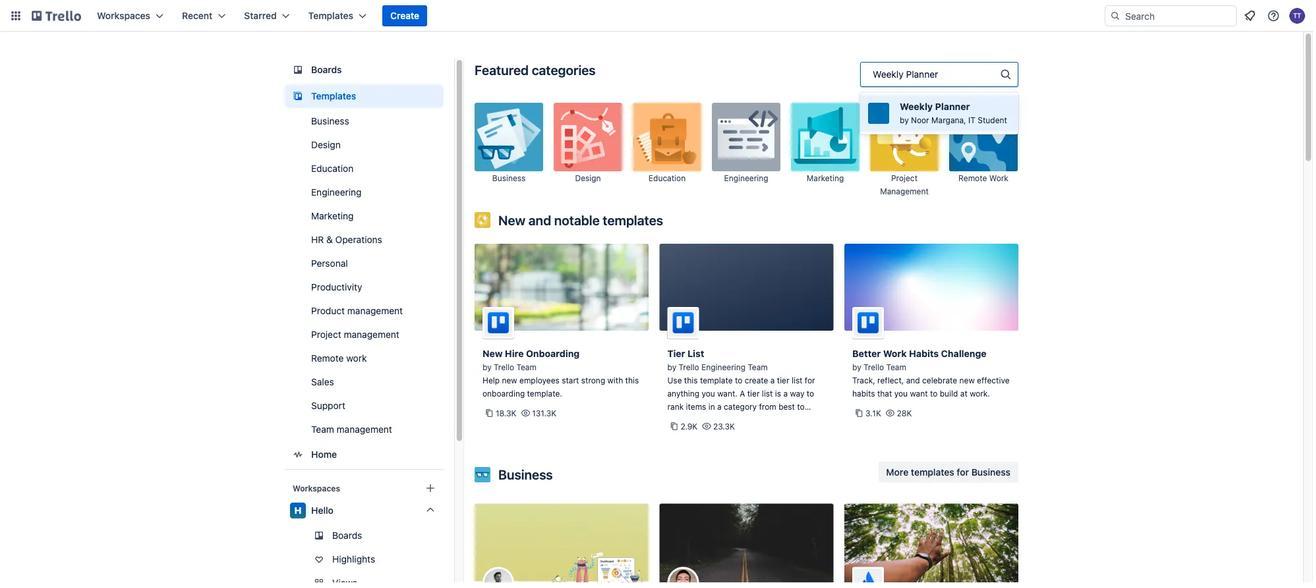 Task type: describe. For each thing, give the bounding box(es) containing it.
18.3k
[[496, 409, 517, 418]]

0 horizontal spatial project management
[[311, 329, 399, 340]]

tier
[[668, 348, 685, 359]]

featured
[[475, 62, 529, 77]]

new inside better work habits challenge by trello team track, reflect, and celebrate new effective habits that you want to build at work.
[[960, 376, 975, 385]]

product
[[311, 306, 345, 316]]

this
[[693, 415, 709, 425]]

workspaces inside popup button
[[97, 10, 150, 21]]

0 vertical spatial engineering
[[724, 174, 768, 183]]

student
[[978, 115, 1007, 125]]

be:
[[734, 415, 745, 425]]

3.1k
[[866, 409, 881, 418]]

highlights
[[332, 554, 375, 565]]

way
[[790, 389, 805, 398]]

hr & operations
[[311, 234, 382, 245]]

operations
[[335, 234, 382, 245]]

board image
[[290, 62, 306, 78]]

celebrate
[[922, 376, 958, 385]]

0 horizontal spatial education
[[311, 163, 354, 174]]

effective
[[977, 376, 1010, 385]]

0 horizontal spatial marketing
[[311, 211, 354, 222]]

from
[[759, 402, 777, 411]]

category
[[724, 402, 757, 411]]

starred button
[[236, 5, 298, 26]]

employees
[[520, 376, 560, 385]]

team inside tier list by trello engineering team use this template to create a tier list for anything you want. a tier list is a way to rank items in a category from best to worst. this could be: best nba players, goat'd pasta dishes, and tastiest fast food joints.
[[748, 363, 768, 372]]

joints.
[[687, 442, 709, 451]]

that
[[878, 389, 892, 398]]

syarfandi achmad image
[[668, 567, 826, 584]]

want
[[910, 389, 928, 398]]

0 horizontal spatial project
[[311, 329, 341, 340]]

new for new hire onboarding by trello team help new employees start strong with this onboarding template.
[[483, 348, 503, 359]]

create
[[390, 10, 419, 21]]

start
[[562, 376, 579, 385]]

forward image
[[441, 576, 457, 584]]

home
[[311, 449, 337, 460]]

trello inside better work habits challenge by trello team track, reflect, and celebrate new effective habits that you want to build at work.
[[864, 363, 884, 372]]

2.9k
[[681, 422, 698, 431]]

create
[[745, 376, 768, 385]]

trello team image for better
[[853, 307, 884, 339]]

recent button
[[174, 5, 234, 26]]

help
[[483, 376, 500, 385]]

personal link
[[285, 253, 444, 274]]

at
[[961, 389, 968, 398]]

0 vertical spatial remote work link
[[949, 103, 1018, 198]]

items
[[686, 402, 706, 411]]

toni, founder @ crmble image
[[483, 567, 641, 584]]

nba
[[766, 415, 782, 425]]

1 vertical spatial project management link
[[285, 324, 444, 346]]

hr & operations link
[[285, 229, 444, 251]]

1 horizontal spatial design
[[575, 174, 601, 183]]

noor
[[911, 115, 929, 125]]

support
[[311, 401, 345, 411]]

hello
[[311, 505, 334, 516]]

to right way
[[807, 389, 814, 398]]

management down the project management icon
[[880, 187, 929, 196]]

team management
[[311, 424, 392, 435]]

remote work icon image
[[949, 103, 1018, 171]]

1 vertical spatial work
[[346, 353, 367, 364]]

hire
[[505, 348, 524, 359]]

h
[[294, 505, 302, 516]]

0 vertical spatial project management link
[[870, 103, 939, 198]]

work.
[[970, 389, 990, 398]]

templates button
[[300, 5, 375, 26]]

weekly planner by noor margana, it student
[[900, 101, 1007, 125]]

1 boards link from the top
[[285, 58, 444, 82]]

1 vertical spatial best
[[747, 415, 764, 425]]

education link for engineering link associated with marketing link for remote work link to the top
[[633, 103, 702, 198]]

and inside better work habits challenge by trello team track, reflect, and celebrate new effective habits that you want to build at work.
[[906, 376, 920, 385]]

onboarding
[[526, 348, 580, 359]]

weekly
[[900, 101, 933, 112]]

anything
[[668, 389, 700, 398]]

engineering icon image
[[712, 103, 781, 171]]

template
[[700, 376, 733, 385]]

design icon image
[[554, 103, 622, 171]]

team management link
[[285, 419, 444, 440]]

template.
[[527, 389, 562, 398]]

margana,
[[932, 115, 966, 125]]

strong
[[581, 376, 605, 385]]

1 vertical spatial engineering
[[311, 187, 362, 198]]

challenge
[[941, 348, 987, 359]]

project management icon image
[[870, 103, 939, 171]]

it
[[969, 115, 976, 125]]

more
[[886, 467, 909, 478]]

to up players,
[[797, 402, 805, 411]]

none field containing weekly planner
[[860, 62, 1019, 135]]

highlights link
[[285, 549, 444, 570]]

0 horizontal spatial tier
[[748, 389, 760, 398]]

rank
[[668, 402, 684, 411]]

tier list by trello engineering team use this template to create a tier list for anything you want. a tier list is a way to rank items in a category from best to worst. this could be: best nba players, goat'd pasta dishes, and tastiest fast food joints.
[[668, 348, 815, 451]]

0 horizontal spatial remote work
[[311, 353, 367, 364]]

better
[[853, 348, 881, 359]]

boards for first boards link from the bottom of the page
[[332, 530, 362, 541]]

fast
[[796, 429, 810, 438]]

templates inside "button"
[[911, 467, 955, 478]]

productivity
[[311, 282, 362, 293]]

boards for 2nd boards link from the bottom of the page
[[311, 64, 342, 75]]

0 horizontal spatial a
[[717, 402, 722, 411]]

1 horizontal spatial best
[[779, 402, 795, 411]]

home link
[[285, 443, 444, 467]]

1 business icon image from the top
[[475, 103, 543, 171]]

templates link
[[285, 84, 444, 108]]

more templates for business button
[[879, 462, 1019, 483]]

tastiest
[[766, 429, 793, 438]]

list
[[688, 348, 704, 359]]

0 vertical spatial list
[[792, 376, 803, 385]]

team inside better work habits challenge by trello team track, reflect, and celebrate new effective habits that you want to build at work.
[[887, 363, 907, 372]]

support link
[[285, 396, 444, 417]]

notable
[[554, 212, 600, 228]]

more templates for business
[[886, 467, 1011, 478]]

create a workspace image
[[423, 481, 438, 497]]

0 notifications image
[[1242, 8, 1258, 24]]

home image
[[290, 447, 306, 463]]

new and notable templates
[[498, 212, 663, 228]]

worst.
[[668, 415, 691, 425]]

could
[[711, 415, 731, 425]]

work
[[883, 348, 907, 359]]

and inside tier list by trello engineering team use this template to create a tier list for anything you want. a tier list is a way to rank items in a category from best to worst. this could be: best nba players, goat'd pasta dishes, and tastiest fast food joints.
[[750, 429, 763, 438]]

0 horizontal spatial templates
[[603, 212, 663, 228]]

management down the product management 'link'
[[344, 329, 399, 340]]



Task type: locate. For each thing, give the bounding box(es) containing it.
for up players,
[[805, 376, 815, 385]]

by
[[900, 115, 909, 125], [483, 363, 492, 372], [668, 363, 677, 372], [853, 363, 862, 372]]

management down support link
[[337, 424, 392, 435]]

boards right board icon
[[311, 64, 342, 75]]

trello down better
[[864, 363, 884, 372]]

a
[[740, 389, 745, 398]]

this inside new hire onboarding by trello team help new employees start strong with this onboarding template.
[[625, 376, 639, 385]]

engineering inside tier list by trello engineering team use this template to create a tier list for anything you want. a tier list is a way to rank items in a category from best to worst. this could be: best nba players, goat'd pasta dishes, and tastiest fast food joints.
[[702, 363, 746, 372]]

templates right template board "icon"
[[311, 91, 356, 102]]

templates right starred dropdown button
[[308, 10, 353, 21]]

players,
[[785, 415, 814, 425]]

0 vertical spatial new
[[498, 212, 526, 228]]

business inside "button"
[[972, 467, 1011, 478]]

new inside new hire onboarding by trello team help new employees start strong with this onboarding template.
[[502, 376, 517, 385]]

and left notable
[[529, 212, 551, 228]]

new
[[498, 212, 526, 228], [483, 348, 503, 359]]

2 vertical spatial engineering
[[702, 363, 746, 372]]

2 boards link from the top
[[285, 526, 444, 547]]

0 horizontal spatial design link
[[285, 135, 444, 156]]

for right more on the bottom right of the page
[[957, 467, 969, 478]]

engineering link for marketing link for remote work link to the top
[[712, 103, 781, 198]]

remote work link
[[949, 103, 1018, 198], [285, 348, 444, 369]]

1 horizontal spatial a
[[771, 376, 775, 385]]

project management down the project management icon
[[880, 174, 929, 196]]

by inside weekly planner by noor margana, it student
[[900, 115, 909, 125]]

0 vertical spatial business icon image
[[475, 103, 543, 171]]

2 trello from the left
[[679, 363, 699, 372]]

education icon image
[[633, 103, 702, 171]]

0 vertical spatial for
[[805, 376, 815, 385]]

templates
[[308, 10, 353, 21], [311, 91, 356, 102]]

0 vertical spatial design
[[311, 139, 341, 150]]

1 horizontal spatial you
[[895, 389, 908, 398]]

new up 'at'
[[960, 376, 975, 385]]

for inside "button"
[[957, 467, 969, 478]]

23.3k
[[713, 422, 735, 431]]

goat'd
[[668, 429, 696, 438]]

track,
[[853, 376, 875, 385]]

categories
[[532, 62, 596, 77]]

work up sales link at the bottom left of page
[[346, 353, 367, 364]]

2 trello team image from the left
[[853, 307, 884, 339]]

education
[[311, 163, 354, 174], [649, 174, 686, 183]]

trello team image up better
[[853, 307, 884, 339]]

1 horizontal spatial this
[[684, 376, 698, 385]]

team down support on the bottom left of the page
[[311, 424, 334, 435]]

by up "help"
[[483, 363, 492, 372]]

1 horizontal spatial design link
[[554, 103, 622, 198]]

by inside new hire onboarding by trello team help new employees start strong with this onboarding template.
[[483, 363, 492, 372]]

marketing link for personal link
[[285, 206, 444, 227]]

new left notable
[[498, 212, 526, 228]]

1 horizontal spatial education link
[[633, 103, 702, 198]]

0 vertical spatial best
[[779, 402, 795, 411]]

1 horizontal spatial project management link
[[870, 103, 939, 198]]

project inside project management
[[891, 174, 918, 183]]

1 vertical spatial marketing link
[[285, 206, 444, 227]]

and
[[529, 212, 551, 228], [906, 376, 920, 385], [750, 429, 763, 438]]

0 vertical spatial tier
[[777, 376, 790, 385]]

none text field inside 'field'
[[873, 68, 940, 81]]

in
[[709, 402, 715, 411]]

1 vertical spatial for
[[957, 467, 969, 478]]

0 horizontal spatial and
[[529, 212, 551, 228]]

0 horizontal spatial list
[[762, 389, 773, 398]]

marketing link for remote work link to the top
[[791, 103, 860, 198]]

business link for engineering link associated with marketing link for personal link
[[285, 111, 444, 132]]

1 horizontal spatial project management
[[880, 174, 929, 196]]

create button
[[382, 5, 427, 26]]

this inside tier list by trello engineering team use this template to create a tier list for anything you want. a tier list is a way to rank items in a category from best to worst. this could be: best nba players, goat'd pasta dishes, and tastiest fast food joints.
[[684, 376, 698, 385]]

1 vertical spatial boards link
[[285, 526, 444, 547]]

1 horizontal spatial business link
[[475, 103, 543, 198]]

None field
[[860, 62, 1019, 135]]

marketing down marketing icon
[[807, 174, 844, 183]]

team down hire
[[517, 363, 537, 372]]

0 horizontal spatial new
[[502, 376, 517, 385]]

search image
[[1110, 11, 1121, 21]]

marketing icon image
[[791, 103, 860, 171]]

0 vertical spatial remote
[[959, 174, 987, 183]]

team inside new hire onboarding by trello team help new employees start strong with this onboarding template.
[[517, 363, 537, 372]]

to up a
[[735, 376, 743, 385]]

2 horizontal spatial a
[[784, 389, 788, 398]]

and up want on the bottom right
[[906, 376, 920, 385]]

project down product
[[311, 329, 341, 340]]

featured categories
[[475, 62, 596, 77]]

0 horizontal spatial best
[[747, 415, 764, 425]]

this right with
[[625, 376, 639, 385]]

0 vertical spatial work
[[989, 174, 1009, 183]]

1 horizontal spatial engineering link
[[712, 103, 781, 198]]

design down design icon in the left top of the page
[[575, 174, 601, 183]]

1 horizontal spatial for
[[957, 467, 969, 478]]

sales
[[311, 377, 334, 388]]

0 vertical spatial marketing link
[[791, 103, 860, 198]]

0 horizontal spatial marketing link
[[285, 206, 444, 227]]

tier up "is"
[[777, 376, 790, 385]]

1 trello team image from the left
[[483, 307, 514, 339]]

131.3k
[[532, 409, 557, 418]]

trello inside tier list by trello engineering team use this template to create a tier list for anything you want. a tier list is a way to rank items in a category from best to worst. this could be: best nba players, goat'd pasta dishes, and tastiest fast food joints.
[[679, 363, 699, 372]]

education link for engineering link associated with marketing link for personal link
[[285, 158, 444, 179]]

28k
[[897, 409, 912, 418]]

workspaces button
[[89, 5, 171, 26]]

1 vertical spatial remote work
[[311, 353, 367, 364]]

habits
[[909, 348, 939, 359]]

0 horizontal spatial remote
[[311, 353, 344, 364]]

management
[[880, 187, 929, 196], [347, 306, 403, 316], [344, 329, 399, 340], [337, 424, 392, 435]]

trello engineering team image
[[668, 307, 699, 339]]

2 new from the left
[[960, 376, 975, 385]]

remote
[[959, 174, 987, 183], [311, 353, 344, 364]]

you up in at the right of the page
[[702, 389, 715, 398]]

a right in at the right of the page
[[717, 402, 722, 411]]

0 horizontal spatial work
[[346, 353, 367, 364]]

business icon image
[[475, 103, 543, 171], [475, 467, 491, 483]]

project management
[[880, 174, 929, 196], [311, 329, 399, 340]]

0 horizontal spatial business link
[[285, 111, 444, 132]]

use
[[668, 376, 682, 385]]

1 horizontal spatial list
[[792, 376, 803, 385]]

1 horizontal spatial remote
[[959, 174, 987, 183]]

trello inside new hire onboarding by trello team help new employees start strong with this onboarding template.
[[494, 363, 514, 372]]

1 trello from the left
[[494, 363, 514, 372]]

remote work down remote work icon
[[959, 174, 1009, 183]]

project down the project management icon
[[891, 174, 918, 183]]

education link
[[633, 103, 702, 198], [285, 158, 444, 179]]

sales link
[[285, 372, 444, 393]]

1 horizontal spatial remote work
[[959, 174, 1009, 183]]

trello down list
[[679, 363, 699, 372]]

open information menu image
[[1267, 9, 1280, 22]]

1 horizontal spatial new
[[960, 376, 975, 385]]

1 vertical spatial tier
[[748, 389, 760, 398]]

primary element
[[0, 0, 1313, 32]]

engineering
[[724, 174, 768, 183], [311, 187, 362, 198], [702, 363, 746, 372]]

work
[[989, 174, 1009, 183], [346, 353, 367, 364]]

management down productivity link
[[347, 306, 403, 316]]

project management down product management
[[311, 329, 399, 340]]

0 vertical spatial boards
[[311, 64, 342, 75]]

0 horizontal spatial trello
[[494, 363, 514, 372]]

0 horizontal spatial education link
[[285, 158, 444, 179]]

1 horizontal spatial marketing link
[[791, 103, 860, 198]]

new left hire
[[483, 348, 503, 359]]

design link
[[554, 103, 622, 198], [285, 135, 444, 156]]

1 new from the left
[[502, 376, 517, 385]]

boards up highlights
[[332, 530, 362, 541]]

1 horizontal spatial trello team image
[[853, 307, 884, 339]]

1 vertical spatial remote work link
[[285, 348, 444, 369]]

want.
[[718, 389, 738, 398]]

engineering up &
[[311, 187, 362, 198]]

by up use on the bottom of the page
[[668, 363, 677, 372]]

0 vertical spatial marketing
[[807, 174, 844, 183]]

1 vertical spatial project management
[[311, 329, 399, 340]]

best right be:
[[747, 415, 764, 425]]

to
[[735, 376, 743, 385], [807, 389, 814, 398], [930, 389, 938, 398], [797, 402, 805, 411]]

engineering down engineering icon
[[724, 174, 768, 183]]

2 business icon image from the top
[[475, 467, 491, 483]]

and right dishes,
[[750, 429, 763, 438]]

2 vertical spatial and
[[750, 429, 763, 438]]

1 horizontal spatial and
[[750, 429, 763, 438]]

business link
[[475, 103, 543, 198], [285, 111, 444, 132]]

1 vertical spatial boards
[[332, 530, 362, 541]]

boards link up templates "link"
[[285, 58, 444, 82]]

remote work up sales
[[311, 353, 367, 364]]

by inside tier list by trello engineering team use this template to create a tier list for anything you want. a tier list is a way to rank items in a category from best to worst. this could be: best nba players, goat'd pasta dishes, and tastiest fast food joints.
[[668, 363, 677, 372]]

0 horizontal spatial you
[[702, 389, 715, 398]]

1 vertical spatial business icon image
[[475, 467, 491, 483]]

atlassian image
[[853, 567, 1011, 584]]

1 horizontal spatial templates
[[911, 467, 955, 478]]

hr
[[311, 234, 324, 245]]

team down work
[[887, 363, 907, 372]]

work down remote work icon
[[989, 174, 1009, 183]]

you right 'that'
[[895, 389, 908, 398]]

1 horizontal spatial marketing
[[807, 174, 844, 183]]

&
[[326, 234, 333, 245]]

engineering up template
[[702, 363, 746, 372]]

trello down hire
[[494, 363, 514, 372]]

1 vertical spatial project
[[311, 329, 341, 340]]

build
[[940, 389, 958, 398]]

dishes,
[[721, 429, 747, 438]]

design down templates "link"
[[311, 139, 341, 150]]

trello team image up hire
[[483, 307, 514, 339]]

0 horizontal spatial for
[[805, 376, 815, 385]]

management inside 'link'
[[347, 306, 403, 316]]

2 vertical spatial a
[[717, 402, 722, 411]]

2 horizontal spatial trello
[[864, 363, 884, 372]]

product management
[[311, 306, 403, 316]]

is
[[775, 389, 781, 398]]

0 horizontal spatial this
[[625, 376, 639, 385]]

1 horizontal spatial education
[[649, 174, 686, 183]]

food
[[668, 442, 685, 451]]

templates right more on the bottom right of the page
[[911, 467, 955, 478]]

1 horizontal spatial work
[[989, 174, 1009, 183]]

0 horizontal spatial remote work link
[[285, 348, 444, 369]]

planner
[[935, 101, 970, 112]]

business
[[311, 116, 349, 127], [492, 174, 526, 183], [972, 467, 1011, 478], [498, 467, 553, 483]]

Search field
[[1121, 6, 1236, 26]]

a right create
[[771, 376, 775, 385]]

0 vertical spatial boards link
[[285, 58, 444, 82]]

remote up sales
[[311, 353, 344, 364]]

engineering link
[[712, 103, 781, 198], [285, 182, 444, 203]]

by up track, at the right of page
[[853, 363, 862, 372]]

remote down remote work icon
[[959, 174, 987, 183]]

productivity link
[[285, 277, 444, 298]]

trello team image
[[483, 307, 514, 339], [853, 307, 884, 339]]

2 you from the left
[[895, 389, 908, 398]]

template board image
[[290, 88, 306, 104]]

1 vertical spatial new
[[483, 348, 503, 359]]

templates inside "link"
[[311, 91, 356, 102]]

personal
[[311, 258, 348, 269]]

recent
[[182, 10, 213, 21]]

by left noor
[[900, 115, 909, 125]]

0 horizontal spatial workspaces
[[97, 10, 150, 21]]

remote work
[[959, 174, 1009, 183], [311, 353, 367, 364]]

3 trello from the left
[[864, 363, 884, 372]]

product management link
[[285, 301, 444, 322]]

1 vertical spatial list
[[762, 389, 773, 398]]

0 vertical spatial project
[[891, 174, 918, 183]]

this up anything
[[684, 376, 698, 385]]

new for new and notable templates
[[498, 212, 526, 228]]

for inside tier list by trello engineering team use this template to create a tier list for anything you want. a tier list is a way to rank items in a category from best to worst. this could be: best nba players, goat'd pasta dishes, and tastiest fast food joints.
[[805, 376, 815, 385]]

design
[[311, 139, 341, 150], [575, 174, 601, 183]]

a right "is"
[[784, 389, 788, 398]]

back to home image
[[32, 5, 81, 26]]

best down "is"
[[779, 402, 795, 411]]

1 vertical spatial templates
[[911, 467, 955, 478]]

2 this from the left
[[684, 376, 698, 385]]

you inside tier list by trello engineering team use this template to create a tier list for anything you want. a tier list is a way to rank items in a category from best to worst. this could be: best nba players, goat'd pasta dishes, and tastiest fast food joints.
[[702, 389, 715, 398]]

1 vertical spatial workspaces
[[293, 484, 340, 493]]

1 vertical spatial design
[[575, 174, 601, 183]]

you inside better work habits challenge by trello team track, reflect, and celebrate new effective habits that you want to build at work.
[[895, 389, 908, 398]]

new up the onboarding
[[502, 376, 517, 385]]

list left "is"
[[762, 389, 773, 398]]

0 horizontal spatial design
[[311, 139, 341, 150]]

habits
[[853, 389, 875, 398]]

team up create
[[748, 363, 768, 372]]

1 horizontal spatial tier
[[777, 376, 790, 385]]

1 vertical spatial and
[[906, 376, 920, 385]]

0 vertical spatial workspaces
[[97, 10, 150, 21]]

1 vertical spatial remote
[[311, 353, 344, 364]]

0 vertical spatial project management
[[880, 174, 929, 196]]

templates right notable
[[603, 212, 663, 228]]

1 you from the left
[[702, 389, 715, 398]]

by inside better work habits challenge by trello team track, reflect, and celebrate new effective habits that you want to build at work.
[[853, 363, 862, 372]]

0 vertical spatial templates
[[603, 212, 663, 228]]

onboarding
[[483, 389, 525, 398]]

templates inside popup button
[[308, 10, 353, 21]]

marketing up &
[[311, 211, 354, 222]]

team
[[517, 363, 537, 372], [748, 363, 768, 372], [887, 363, 907, 372], [311, 424, 334, 435]]

tier right a
[[748, 389, 760, 398]]

terry turtle (terryturtle) image
[[1290, 8, 1306, 24]]

pasta
[[698, 429, 719, 438]]

1 horizontal spatial remote work link
[[949, 103, 1018, 198]]

list up way
[[792, 376, 803, 385]]

1 this from the left
[[625, 376, 639, 385]]

to inside better work habits challenge by trello team track, reflect, and celebrate new effective habits that you want to build at work.
[[930, 389, 938, 398]]

None text field
[[873, 68, 940, 81]]

design link for "business" link for engineering link associated with marketing link for personal link
[[285, 135, 444, 156]]

new inside new hire onboarding by trello team help new employees start strong with this onboarding template.
[[483, 348, 503, 359]]

1 horizontal spatial project
[[891, 174, 918, 183]]

better work habits challenge by trello team track, reflect, and celebrate new effective habits that you want to build at work.
[[853, 348, 1010, 398]]

reflect,
[[878, 376, 904, 385]]

with
[[608, 376, 623, 385]]

1 horizontal spatial workspaces
[[293, 484, 340, 493]]

trello
[[494, 363, 514, 372], [679, 363, 699, 372], [864, 363, 884, 372]]

to down celebrate
[[930, 389, 938, 398]]

engineering link for marketing link for personal link
[[285, 182, 444, 203]]

new hire onboarding by trello team help new employees start strong with this onboarding template.
[[483, 348, 639, 398]]

list
[[792, 376, 803, 385], [762, 389, 773, 398]]

trello team image for new
[[483, 307, 514, 339]]

0 vertical spatial remote work
[[959, 174, 1009, 183]]

0 horizontal spatial trello team image
[[483, 307, 514, 339]]

design link for "business" link corresponding to engineering link associated with marketing link for remote work link to the top
[[554, 103, 622, 198]]

0 horizontal spatial project management link
[[285, 324, 444, 346]]

1 vertical spatial templates
[[311, 91, 356, 102]]

0 vertical spatial templates
[[308, 10, 353, 21]]

0 vertical spatial and
[[529, 212, 551, 228]]

project
[[891, 174, 918, 183], [311, 329, 341, 340]]

boards link up highlights 'link'
[[285, 526, 444, 547]]

business link for engineering link associated with marketing link for remote work link to the top
[[475, 103, 543, 198]]



Task type: vqa. For each thing, say whether or not it's contained in the screenshot.


